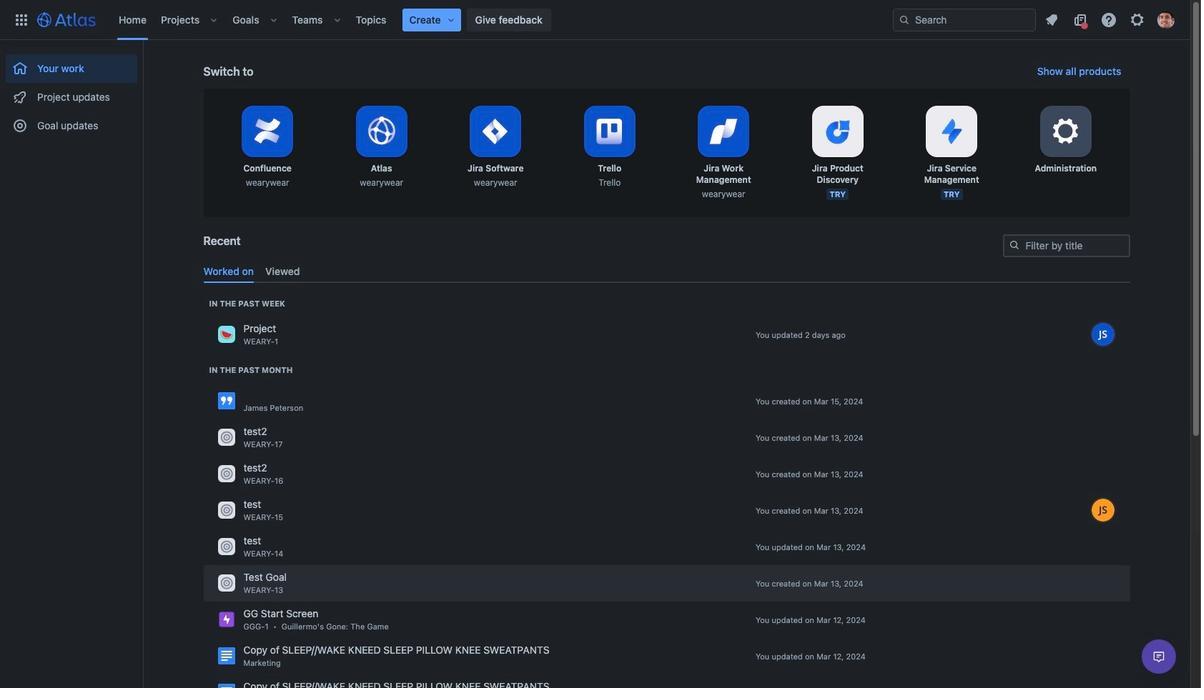 Task type: vqa. For each thing, say whether or not it's contained in the screenshot.
More icon corresponding to goal icon
no



Task type: describe. For each thing, give the bounding box(es) containing it.
notifications image
[[1043, 11, 1060, 28]]

0 horizontal spatial settings image
[[1049, 114, 1083, 149]]

switch to... image
[[13, 11, 30, 28]]

open intercom messenger image
[[1150, 648, 1167, 666]]

search image
[[899, 14, 910, 25]]

1 confluence image from the top
[[218, 393, 235, 410]]

account image
[[1157, 11, 1175, 28]]

2 heading from the top
[[209, 365, 293, 376]]

2 townsquare image from the top
[[218, 429, 235, 446]]



Task type: locate. For each thing, give the bounding box(es) containing it.
top element
[[9, 0, 893, 40]]

banner
[[0, 0, 1190, 40]]

jira image
[[218, 612, 235, 629]]

search image
[[1008, 240, 1020, 251]]

None search field
[[893, 8, 1036, 31]]

1 horizontal spatial settings image
[[1129, 11, 1146, 28]]

settings image
[[1129, 11, 1146, 28], [1049, 114, 1083, 149]]

6 townsquare image from the top
[[218, 575, 235, 592]]

Search field
[[893, 8, 1036, 31]]

group
[[6, 40, 137, 144]]

townsquare image
[[218, 326, 235, 343], [218, 429, 235, 446], [218, 466, 235, 483], [218, 502, 235, 519], [218, 539, 235, 556], [218, 575, 235, 592]]

3 townsquare image from the top
[[218, 466, 235, 483]]

0 vertical spatial confluence image
[[218, 393, 235, 410]]

confluence image
[[218, 393, 235, 410], [218, 648, 235, 665]]

heading
[[209, 298, 285, 309], [209, 365, 293, 376]]

2 confluence image from the top
[[218, 648, 235, 665]]

confluence image
[[218, 684, 235, 688]]

5 townsquare image from the top
[[218, 539, 235, 556]]

help image
[[1100, 11, 1117, 28]]

1 vertical spatial heading
[[209, 365, 293, 376]]

0 vertical spatial heading
[[209, 298, 285, 309]]

1 vertical spatial settings image
[[1049, 114, 1083, 149]]

1 townsquare image from the top
[[218, 326, 235, 343]]

tab list
[[198, 259, 1136, 283]]

0 vertical spatial settings image
[[1129, 11, 1146, 28]]

Filter by title field
[[1004, 236, 1129, 256]]

4 townsquare image from the top
[[218, 502, 235, 519]]

1 vertical spatial confluence image
[[218, 648, 235, 665]]

1 heading from the top
[[209, 298, 285, 309]]



